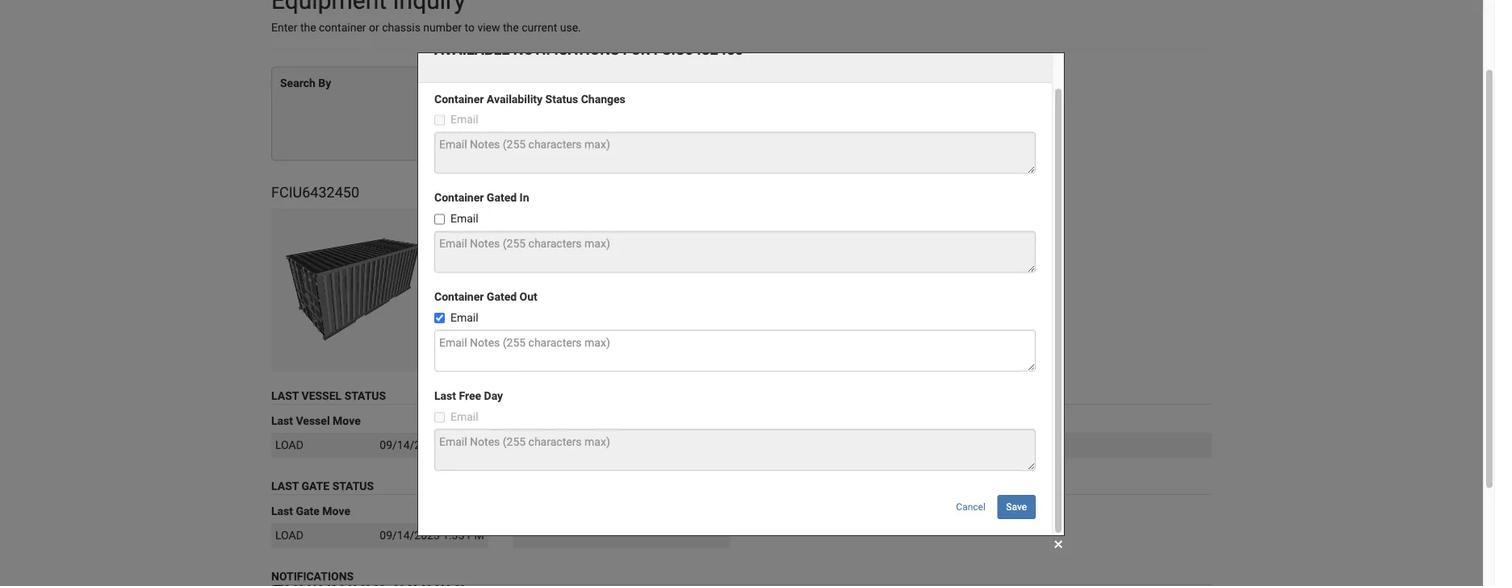 Task type: vqa. For each thing, say whether or not it's contained in the screenshot.
topmost 50
no



Task type: describe. For each thing, give the bounding box(es) containing it.
2 the from the left
[[503, 21, 519, 34]]

gate for status
[[302, 480, 330, 493]]

category:
[[512, 243, 560, 256]]

mscalgh/337r
[[516, 439, 600, 452]]

last for last gate status
[[271, 480, 299, 493]]

09/14/2023 1:35 pm for last vessel move
[[380, 439, 484, 452]]

last for last vessel move
[[271, 415, 293, 428]]

1:35 for last vessel move
[[443, 439, 464, 452]]

size/type: 20' dry container (20dr) category: export status: empty
[[512, 227, 709, 272]]

status for last vessel status
[[344, 390, 386, 403]]

1:35 for last gate move
[[443, 529, 464, 543]]

view
[[477, 21, 500, 34]]

status for last gate status
[[332, 480, 374, 493]]

empty
[[550, 259, 582, 272]]

notifications
[[271, 570, 354, 584]]

last gate status
[[271, 480, 374, 493]]

last for last gate move
[[271, 505, 293, 518]]

enter
[[271, 21, 297, 34]]

current
[[522, 21, 557, 34]]

enter the container or chassis number to view the current use.
[[271, 21, 581, 34]]

container
[[609, 227, 671, 240]]

gross
[[512, 291, 542, 305]]

20dr image
[[271, 209, 434, 372]]

*
[[479, 77, 484, 90]]

gross weight:
[[512, 291, 585, 305]]

last for last vessel status
[[271, 390, 299, 403]]

number *
[[435, 77, 484, 90]]

(20dr)
[[674, 227, 709, 240]]

clear
[[639, 134, 661, 146]]



Task type: locate. For each thing, give the bounding box(es) containing it.
vessel up last vessel move
[[302, 390, 342, 403]]

gate
[[302, 480, 330, 493], [296, 505, 320, 518]]

1:35
[[443, 439, 464, 452], [443, 529, 464, 543]]

0 vertical spatial vessel
[[302, 390, 342, 403]]

last down last gate status
[[271, 505, 293, 518]]

number
[[423, 21, 462, 34]]

1 vertical spatial 1:35
[[443, 529, 464, 543]]

vessel for move
[[296, 415, 330, 428]]

0 vertical spatial gate
[[302, 480, 330, 493]]

1 vertical spatial move
[[322, 505, 350, 518]]

move
[[333, 415, 361, 428], [322, 505, 350, 518]]

2 load from the top
[[275, 529, 303, 543]]

move down last vessel status
[[333, 415, 361, 428]]

1 load from the top
[[275, 439, 303, 452]]

status up last gate move
[[332, 480, 374, 493]]

status:
[[512, 259, 547, 272]]

move down last gate status
[[322, 505, 350, 518]]

last gate move
[[271, 505, 350, 518]]

the right view
[[503, 21, 519, 34]]

1 1:35 from the top
[[443, 439, 464, 452]]

clear button
[[630, 128, 670, 152]]

dry
[[585, 227, 607, 240]]

1 the from the left
[[300, 21, 316, 34]]

1 horizontal spatial the
[[503, 21, 519, 34]]

last down last vessel status
[[271, 415, 293, 428]]

load down last gate move
[[275, 529, 303, 543]]

vessel for status
[[302, 390, 342, 403]]

status
[[344, 390, 386, 403], [332, 480, 374, 493]]

load down last vessel move
[[275, 439, 303, 452]]

0 vertical spatial 09/14/2023 1:35 pm
[[380, 439, 484, 452]]

gate for move
[[296, 505, 320, 518]]

search by
[[280, 77, 331, 90]]

1 last from the top
[[271, 390, 299, 403]]

by
[[318, 77, 331, 90]]

1 horizontal spatial search
[[682, 134, 712, 146]]

0 vertical spatial status
[[344, 390, 386, 403]]

the right enter
[[300, 21, 316, 34]]

or
[[369, 21, 379, 34]]

1 vertical spatial search
[[682, 134, 712, 146]]

last up last gate move
[[271, 480, 299, 493]]

size/type:
[[512, 227, 565, 240]]

weight:
[[545, 291, 582, 305]]

search for search by
[[280, 77, 315, 90]]

load for gate
[[275, 529, 303, 543]]

Number * text field
[[435, 96, 721, 120]]

0 horizontal spatial search
[[280, 77, 315, 90]]

number
[[435, 77, 476, 90]]

0 horizontal spatial the
[[300, 21, 316, 34]]

fciu6432450
[[271, 184, 359, 201]]

2 1:35 from the top
[[443, 529, 464, 543]]

search button
[[673, 128, 721, 152]]

search for search
[[682, 134, 712, 146]]

1 pm from the top
[[467, 439, 484, 452]]

1 vertical spatial status
[[332, 480, 374, 493]]

0 vertical spatial load
[[275, 439, 303, 452]]

last
[[271, 390, 299, 403], [271, 415, 293, 428], [271, 480, 299, 493], [271, 505, 293, 518]]

1 vertical spatial 09/14/2023
[[380, 529, 440, 543]]

status up last vessel move
[[344, 390, 386, 403]]

move for last vessel move
[[333, 415, 361, 428]]

pm for last gate move
[[467, 529, 484, 543]]

the
[[300, 21, 316, 34], [503, 21, 519, 34]]

last up last vessel move
[[271, 390, 299, 403]]

chassis
[[382, 21, 421, 34]]

0 vertical spatial 1:35
[[443, 439, 464, 452]]

0 vertical spatial search
[[280, 77, 315, 90]]

1 vertical spatial vessel
[[296, 415, 330, 428]]

pm
[[467, 439, 484, 452], [467, 529, 484, 543]]

2 last from the top
[[271, 415, 293, 428]]

4 last from the top
[[271, 505, 293, 518]]

move for last gate move
[[322, 505, 350, 518]]

0 vertical spatial 09/14/2023
[[380, 439, 440, 452]]

20'
[[568, 227, 582, 240]]

0 vertical spatial pm
[[467, 439, 484, 452]]

pm for last vessel move
[[467, 439, 484, 452]]

gate up last gate move
[[302, 480, 330, 493]]

search left the by at the left
[[280, 77, 315, 90]]

1 09/14/2023 from the top
[[380, 439, 440, 452]]

last vessel move
[[271, 415, 361, 428]]

use.
[[560, 21, 581, 34]]

1 vertical spatial load
[[275, 529, 303, 543]]

09/14/2023 for last vessel move
[[380, 439, 440, 452]]

vessel down last vessel status
[[296, 415, 330, 428]]

1 09/14/2023 1:35 pm from the top
[[380, 439, 484, 452]]

0 vertical spatial move
[[333, 415, 361, 428]]

last vessel status
[[271, 390, 386, 403]]

2 pm from the top
[[467, 529, 484, 543]]

09/14/2023
[[380, 439, 440, 452], [380, 529, 440, 543]]

1 vertical spatial 09/14/2023 1:35 pm
[[380, 529, 484, 543]]

1 vertical spatial gate
[[296, 505, 320, 518]]

2 09/14/2023 1:35 pm from the top
[[380, 529, 484, 543]]

to
[[465, 21, 475, 34]]

09/14/2023 1:35 pm for last gate move
[[380, 529, 484, 543]]

09/14/2023 for last gate move
[[380, 529, 440, 543]]

vessel
[[302, 390, 342, 403], [296, 415, 330, 428]]

search right 'clear' button
[[682, 134, 712, 146]]

3 last from the top
[[271, 480, 299, 493]]

search
[[280, 77, 315, 90], [682, 134, 712, 146]]

load for vessel
[[275, 439, 303, 452]]

09/14/2023 1:35 pm
[[380, 439, 484, 452], [380, 529, 484, 543]]

1 vertical spatial pm
[[467, 529, 484, 543]]

load
[[275, 439, 303, 452], [275, 529, 303, 543]]

search inside button
[[682, 134, 712, 146]]

export
[[563, 243, 596, 256]]

gate down last gate status
[[296, 505, 320, 518]]

2 09/14/2023 from the top
[[380, 529, 440, 543]]

container
[[319, 21, 366, 34]]



